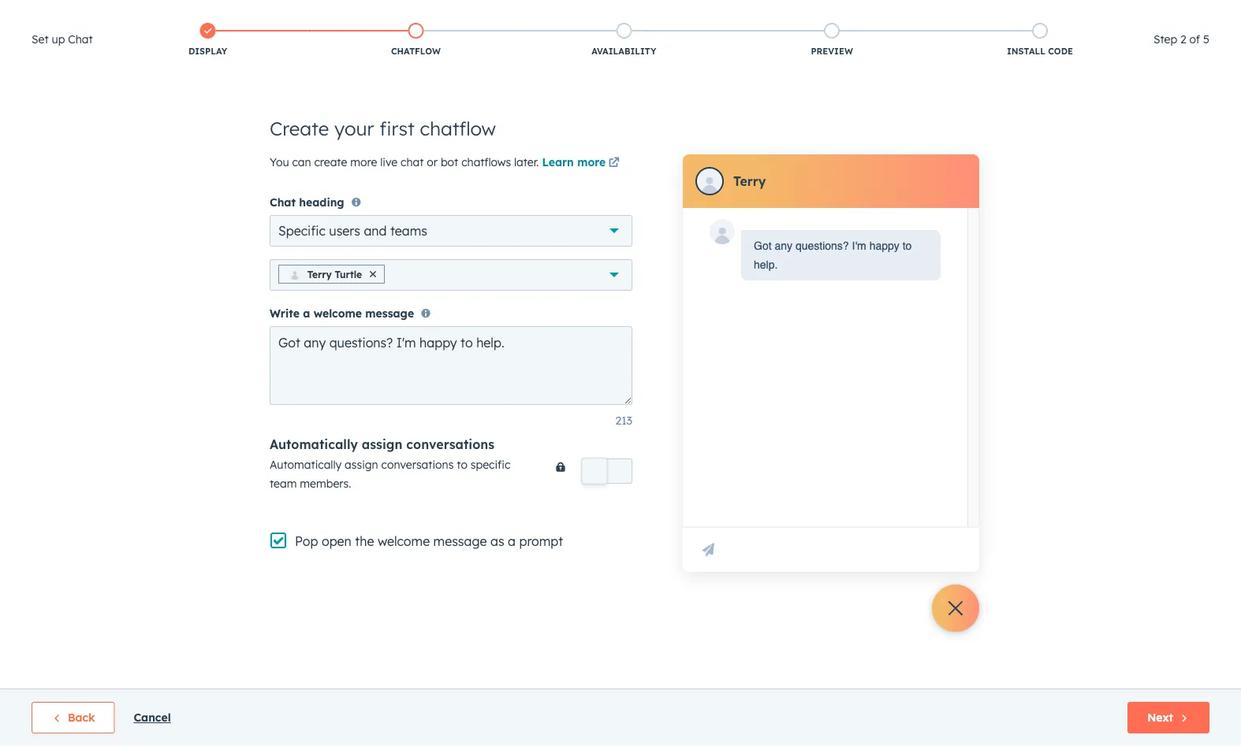 Task type: describe. For each thing, give the bounding box(es) containing it.
0 horizontal spatial message
[[365, 307, 414, 321]]

i'm
[[852, 240, 866, 252]]

up
[[52, 32, 65, 46]]

to inside got any questions? i'm happy to help.
[[903, 240, 912, 252]]

1 vertical spatial welcome
[[378, 534, 430, 550]]

or
[[427, 155, 438, 169]]

terry for terry turtle
[[307, 268, 332, 280]]

2
[[1181, 32, 1187, 46]]

write
[[270, 307, 300, 321]]

create
[[270, 117, 329, 140]]

create your first chatflow
[[270, 117, 496, 140]]

1 vertical spatial conversations
[[381, 458, 454, 472]]

chat
[[401, 155, 424, 169]]

chatflow
[[391, 46, 441, 57]]

automatically assign conversations automatically assign conversations to specific team members.
[[270, 437, 511, 491]]

members.
[[300, 477, 351, 491]]

turtle
[[335, 268, 362, 280]]

search image
[[1208, 41, 1219, 52]]

set up chat heading
[[32, 30, 93, 49]]

terry for terry
[[733, 173, 766, 189]]

bot
[[441, 155, 458, 169]]

chatflow list item
[[312, 20, 520, 61]]

team
[[270, 477, 297, 491]]

5
[[1203, 32, 1210, 46]]

you
[[270, 155, 289, 169]]

next
[[1148, 711, 1173, 725]]

to inside automatically assign conversations automatically assign conversations to specific team members.
[[457, 458, 468, 472]]

install
[[1007, 46, 1046, 57]]

display completed list item
[[104, 20, 312, 61]]

preview list item
[[728, 20, 936, 61]]

set
[[32, 32, 49, 46]]

teams
[[390, 223, 427, 239]]

1 vertical spatial chat
[[270, 195, 296, 209]]

availability list item
[[520, 20, 728, 61]]

your
[[334, 117, 374, 140]]

1 horizontal spatial a
[[508, 534, 516, 550]]

0 horizontal spatial a
[[303, 307, 310, 321]]

questions?
[[796, 240, 849, 252]]

create
[[314, 155, 347, 169]]

link opens in a new window image
[[609, 154, 620, 173]]

list containing display
[[104, 20, 1144, 61]]

chatflows
[[462, 155, 511, 169]]

got any questions? i'm happy to help.
[[754, 240, 912, 271]]

the
[[355, 534, 374, 550]]

specific users and teams
[[278, 223, 427, 239]]

1 vertical spatial assign
[[345, 458, 378, 472]]

happy
[[870, 240, 900, 252]]

code
[[1048, 46, 1073, 57]]

specific
[[471, 458, 511, 472]]

got
[[754, 240, 772, 252]]

chat inside heading
[[68, 32, 93, 46]]

prompt
[[519, 534, 563, 550]]

back button
[[32, 703, 115, 734]]

set up chat
[[32, 32, 93, 46]]

you can create more live chat or bot chatflows later.
[[270, 155, 542, 169]]

help image
[[1026, 7, 1040, 21]]

close image
[[370, 271, 376, 277]]

more inside the learn more link
[[577, 155, 606, 169]]



Task type: locate. For each thing, give the bounding box(es) containing it.
display
[[189, 46, 227, 57]]

1 vertical spatial a
[[508, 534, 516, 550]]

agent says: got any questions? i'm happy to help. element
[[754, 237, 928, 274]]

write a welcome message
[[270, 307, 414, 321]]

to left specific
[[457, 458, 468, 472]]

and
[[364, 223, 387, 239]]

assign
[[362, 437, 403, 453], [345, 458, 378, 472]]

1 horizontal spatial to
[[903, 240, 912, 252]]

0 horizontal spatial terry
[[307, 268, 332, 280]]

conversations
[[406, 437, 495, 453], [381, 458, 454, 472]]

1 horizontal spatial terry
[[733, 173, 766, 189]]

0 vertical spatial to
[[903, 240, 912, 252]]

welcome right the
[[378, 534, 430, 550]]

can
[[292, 155, 311, 169]]

a
[[303, 307, 310, 321], [508, 534, 516, 550]]

more left link opens in a new window image
[[577, 155, 606, 169]]

chat right up
[[68, 32, 93, 46]]

specific
[[278, 223, 326, 239]]

Write a welcome message text field
[[270, 327, 632, 405]]

as
[[490, 534, 504, 550]]

message left the as
[[433, 534, 487, 550]]

0 vertical spatial conversations
[[406, 437, 495, 453]]

install code list item
[[936, 20, 1144, 61]]

0 horizontal spatial to
[[457, 458, 468, 472]]

specific users and teams button
[[270, 215, 632, 247]]

learn more
[[542, 155, 606, 169]]

Search HubSpot search field
[[1020, 33, 1213, 60]]

help.
[[754, 259, 778, 271]]

help button
[[1019, 0, 1046, 25]]

to right happy
[[903, 240, 912, 252]]

conversations left specific
[[381, 458, 454, 472]]

first
[[379, 117, 415, 140]]

chatflow
[[420, 117, 496, 140]]

0 vertical spatial a
[[303, 307, 310, 321]]

more left live
[[350, 155, 377, 169]]

users
[[329, 223, 360, 239]]

chat heading
[[270, 195, 344, 209]]

step
[[1154, 32, 1177, 46]]

cancel
[[134, 711, 171, 725]]

0 horizontal spatial chat
[[68, 32, 93, 46]]

next button
[[1128, 703, 1210, 734]]

message
[[365, 307, 414, 321], [433, 534, 487, 550]]

cancel button
[[134, 709, 171, 728]]

terry up the got
[[733, 173, 766, 189]]

terry
[[733, 173, 766, 189], [307, 268, 332, 280]]

0 vertical spatial message
[[365, 307, 414, 321]]

a right write
[[303, 307, 310, 321]]

0 vertical spatial welcome
[[314, 307, 362, 321]]

0 horizontal spatial more
[[350, 155, 377, 169]]

1 vertical spatial message
[[433, 534, 487, 550]]

install code
[[1007, 46, 1073, 57]]

0 vertical spatial assign
[[362, 437, 403, 453]]

heading
[[299, 195, 344, 209]]

message down close image
[[365, 307, 414, 321]]

213
[[616, 414, 632, 428]]

0 vertical spatial automatically
[[270, 437, 358, 453]]

1 more from the left
[[350, 155, 377, 169]]

1 vertical spatial terry
[[307, 268, 332, 280]]

chat
[[68, 32, 93, 46], [270, 195, 296, 209]]

terry turtle button
[[270, 259, 632, 291]]

2 automatically from the top
[[270, 458, 342, 472]]

chat up specific
[[270, 195, 296, 209]]

terry inside terry turtle popup button
[[307, 268, 332, 280]]

automatically
[[270, 437, 358, 453], [270, 458, 342, 472]]

1 horizontal spatial chat
[[270, 195, 296, 209]]

pop open the welcome message as a prompt
[[295, 534, 563, 550]]

to
[[903, 240, 912, 252], [457, 458, 468, 472]]

0 vertical spatial terry
[[733, 173, 766, 189]]

0 horizontal spatial welcome
[[314, 307, 362, 321]]

terry turtle
[[307, 268, 362, 280]]

1 automatically from the top
[[270, 437, 358, 453]]

1 vertical spatial to
[[457, 458, 468, 472]]

terry left turtle
[[307, 268, 332, 280]]

0 vertical spatial chat
[[68, 32, 93, 46]]

of
[[1190, 32, 1200, 46]]

1 horizontal spatial welcome
[[378, 534, 430, 550]]

1 vertical spatial automatically
[[270, 458, 342, 472]]

1 horizontal spatial more
[[577, 155, 606, 169]]

a right the as
[[508, 534, 516, 550]]

welcome down the "terry turtle"
[[314, 307, 362, 321]]

later.
[[514, 155, 539, 169]]

2 more from the left
[[577, 155, 606, 169]]

link opens in a new window image
[[609, 158, 620, 169]]

any
[[775, 240, 793, 252]]

live
[[380, 155, 398, 169]]

availability
[[592, 46, 656, 57]]

open
[[322, 534, 352, 550]]

welcome
[[314, 307, 362, 321], [378, 534, 430, 550]]

learn more link
[[542, 154, 622, 173]]

list
[[104, 20, 1144, 61]]

learn
[[542, 155, 574, 169]]

more
[[350, 155, 377, 169], [577, 155, 606, 169]]

search button
[[1200, 33, 1227, 60]]

preview
[[811, 46, 853, 57]]

pop
[[295, 534, 318, 550]]

step 2 of 5
[[1154, 32, 1210, 46]]

conversations up specific
[[406, 437, 495, 453]]

1 horizontal spatial message
[[433, 534, 487, 550]]

back
[[68, 711, 95, 725]]



Task type: vqa. For each thing, say whether or not it's contained in the screenshot.
Properties link
no



